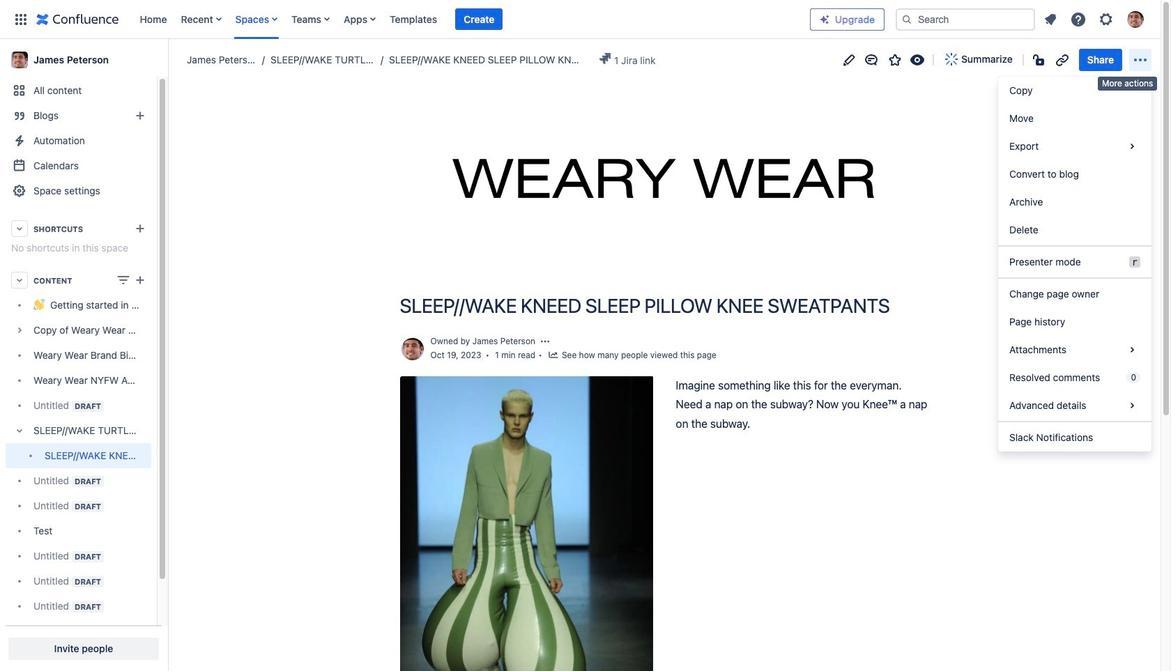 Task type: vqa. For each thing, say whether or not it's contained in the screenshot.
banner
yes



Task type: locate. For each thing, give the bounding box(es) containing it.
change view image
[[115, 272, 132, 289]]

global element
[[8, 0, 811, 39]]

appswitcher icon image
[[13, 11, 29, 28]]

list item inside global "element"
[[456, 8, 503, 30]]

confluence image
[[36, 11, 119, 28], [36, 11, 119, 28]]

0 horizontal spatial list
[[133, 0, 811, 39]]

settings icon image
[[1099, 11, 1115, 28]]

collapse sidebar image
[[152, 46, 183, 74]]

tree
[[6, 293, 151, 645]]

None search field
[[896, 8, 1036, 30]]

list
[[133, 0, 811, 39], [1039, 7, 1153, 32]]

no restrictions image
[[1032, 51, 1049, 68]]

list for 'premium' image
[[1039, 7, 1153, 32]]

edit this page image
[[841, 51, 858, 68]]

help icon image
[[1071, 11, 1087, 28]]

1 horizontal spatial list
[[1039, 7, 1153, 32]]

banner
[[0, 0, 1161, 39]]

list item
[[456, 8, 503, 30]]

create a blog image
[[132, 107, 149, 124]]

stop watching image
[[910, 51, 926, 68]]

tree item
[[6, 419, 151, 469]]

copy link image
[[1055, 51, 1071, 68]]



Task type: describe. For each thing, give the bounding box(es) containing it.
more actions image
[[1133, 51, 1150, 68]]

add shortcut image
[[132, 220, 149, 237]]

search image
[[902, 14, 913, 25]]

create a page image
[[132, 272, 149, 289]]

your profile and preferences image
[[1128, 11, 1145, 28]]

space element
[[0, 39, 167, 672]]

Search field
[[896, 8, 1036, 30]]

star image
[[887, 51, 904, 68]]

inflatable pants today inline 200227 5.webp image
[[400, 377, 654, 672]]

list for appswitcher icon
[[133, 0, 811, 39]]

notification icon image
[[1043, 11, 1060, 28]]

tree inside space element
[[6, 293, 151, 645]]

premium image
[[820, 14, 831, 25]]

tree item inside space element
[[6, 419, 151, 469]]

manage page ownership image
[[540, 336, 551, 348]]



